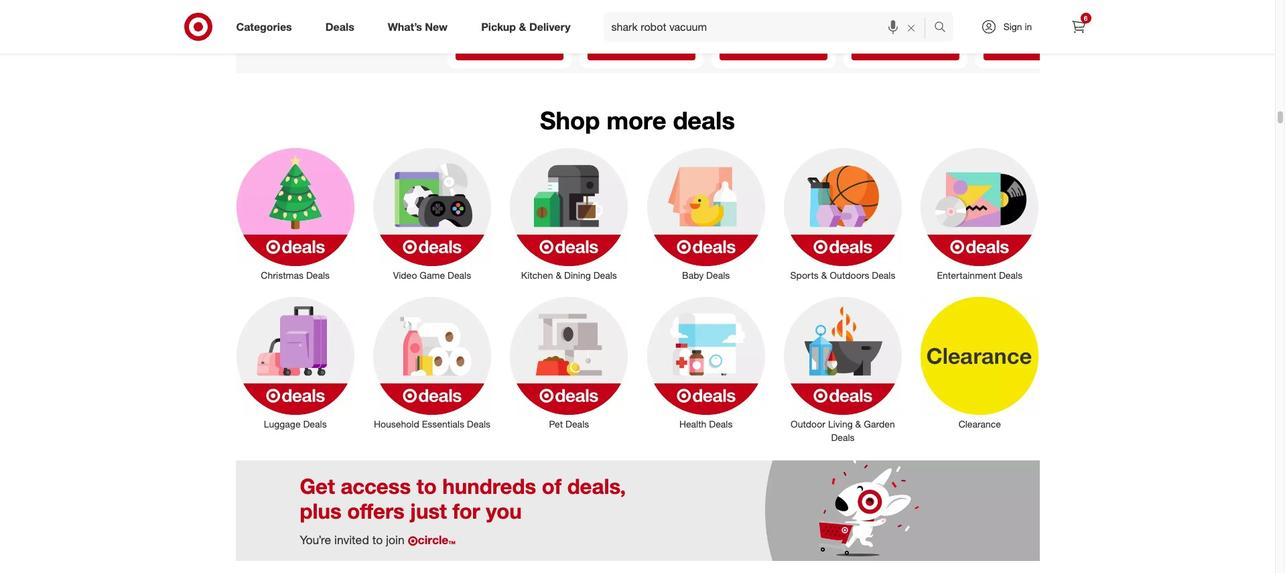 Task type: locate. For each thing, give the bounding box(es) containing it.
sports & outdoors deals link
[[775, 145, 912, 282]]

target
[[883, 0, 905, 4]]

4 cart from the left
[[912, 44, 927, 54]]

add for add to cart button corresponding to $15 target giftcard with $50 home care purchase
[[884, 44, 899, 54]]

2 add from the left
[[620, 44, 635, 54]]

& left dining
[[556, 269, 562, 281]]

1 vertical spatial size
[[1018, 30, 1036, 41]]

pickup & delivery
[[481, 20, 571, 33]]

add for 3rd add to cart button from left
[[752, 44, 767, 54]]

with
[[940, 0, 955, 4]]

0 vertical spatial baby
[[1015, 18, 1037, 29]]

add to cart button
[[456, 39, 563, 60], [588, 39, 696, 60], [720, 39, 828, 60], [852, 39, 960, 60], [984, 39, 1092, 60]]

add to cart down charmin ultra soft toilet paper
[[884, 44, 927, 54]]

6 link
[[1064, 12, 1094, 42]]

0 horizontal spatial paper
[[590, 9, 615, 20]]

deals
[[673, 106, 735, 136]]

add down in
[[1016, 44, 1032, 54]]

5 cart from the left
[[1044, 44, 1059, 54]]

you
[[486, 498, 522, 524]]

join
[[386, 533, 405, 547]]

add down charmin ultra soft toilet paper
[[884, 44, 899, 54]]

you're
[[300, 533, 331, 547]]

shop
[[540, 106, 600, 136]]

video game deals
[[393, 269, 471, 281]]

care
[[892, 4, 908, 14]]

& right living
[[856, 418, 862, 430]]

sign
[[1004, 21, 1023, 32]]

add down 'what can we help you find? suggestions appear below' search field
[[752, 44, 767, 54]]

size inside pampers swaddlers active baby diapers - (select size and count) add to cart
[[1018, 30, 1036, 41]]

5 add to cart button from the left
[[984, 39, 1092, 60]]

& right pickup
[[519, 20, 527, 33]]

christmas
[[261, 269, 304, 281]]

cart inside pampers swaddlers active baby diapers - (select size and count) add to cart
[[1044, 44, 1059, 54]]

sign in
[[1004, 21, 1033, 32]]

add to cart button for pampers swaddlers active baby diapers - (select size and count)
[[984, 39, 1092, 60]]

1 horizontal spatial baby
[[1015, 18, 1037, 29]]

add to cart for add to cart button corresponding to $15 target giftcard with $50 home care purchase
[[884, 44, 927, 54]]

(select
[[987, 30, 1016, 41]]

entertainment
[[938, 269, 997, 281]]

size
[[663, 0, 680, 8], [1018, 30, 1036, 41]]

add for add to cart button corresponding to bounty select-a-size paper towels
[[620, 44, 635, 54]]

baby
[[1015, 18, 1037, 29], [683, 269, 704, 281]]

outdoor living & garden deals link
[[775, 294, 912, 444]]

add to cart
[[488, 44, 531, 54], [620, 44, 663, 54], [752, 44, 795, 54], [884, 44, 927, 54]]

pickup & delivery link
[[470, 12, 588, 42]]

outdoor living & garden deals
[[791, 418, 896, 443]]

4 add to cart from the left
[[884, 44, 927, 54]]

4 add from the left
[[884, 44, 899, 54]]

paper for bounty select-a-size paper towels
[[590, 9, 615, 20]]

size inside bounty select-a-size paper towels
[[663, 0, 680, 8]]

to left 'join'
[[373, 533, 383, 547]]

paper inside charmin ultra soft toilet paper
[[854, 19, 879, 30]]

cart down 'what can we help you find? suggestions appear below' search field
[[780, 44, 795, 54]]

paper down bounty
[[590, 9, 615, 20]]

◎
[[408, 535, 418, 546]]

0 vertical spatial size
[[663, 0, 680, 8]]

5 add from the left
[[1016, 44, 1032, 54]]

-
[[1074, 18, 1078, 29]]

access
[[341, 474, 411, 499]]

paper down charmin
[[854, 19, 879, 30]]

1 add to cart from the left
[[488, 44, 531, 54]]

1 horizontal spatial paper
[[854, 19, 879, 30]]

and
[[1038, 30, 1054, 41]]

™
[[449, 538, 456, 552]]

add for 5th add to cart button from right
[[488, 44, 503, 54]]

& for sports
[[822, 269, 828, 281]]

What can we help you find? suggestions appear below search field
[[604, 12, 938, 42]]

add inside pampers swaddlers active baby diapers - (select size and count) add to cart
[[1016, 44, 1032, 54]]

luggage deals
[[264, 418, 327, 430]]

cart
[[515, 44, 531, 54], [647, 44, 663, 54], [780, 44, 795, 54], [912, 44, 927, 54], [1044, 44, 1059, 54]]

& right sports
[[822, 269, 828, 281]]

add to cart down 'what can we help you find? suggestions appear below' search field
[[752, 44, 795, 54]]

outdoor
[[791, 418, 826, 430]]

to
[[505, 44, 513, 54], [638, 44, 645, 54], [770, 44, 777, 54], [902, 44, 909, 54], [1034, 44, 1041, 54], [417, 474, 437, 499], [373, 533, 383, 547]]

0 horizontal spatial baby
[[683, 269, 704, 281]]

cart down pickup & delivery
[[515, 44, 531, 54]]

add
[[488, 44, 503, 54], [620, 44, 635, 54], [752, 44, 767, 54], [884, 44, 899, 54], [1016, 44, 1032, 54]]

add to cart for 5th add to cart button from right
[[488, 44, 531, 54]]

1 cart from the left
[[515, 44, 531, 54]]

select-
[[623, 0, 653, 8]]

to down and
[[1034, 44, 1041, 54]]

baby inside pampers swaddlers active baby diapers - (select size and count) add to cart
[[1015, 18, 1037, 29]]

of
[[542, 474, 562, 499]]

to left for
[[417, 474, 437, 499]]

dining
[[565, 269, 591, 281]]

3 cart from the left
[[780, 44, 795, 54]]

a-
[[653, 0, 663, 8]]

get access to hundreds of deals, plus offers just for you
[[300, 474, 626, 524]]

$15 target giftcard with $50 home care purchase
[[854, 0, 955, 14]]

1 vertical spatial baby
[[683, 269, 704, 281]]

1 add from the left
[[488, 44, 503, 54]]

more
[[607, 106, 667, 136]]

0 horizontal spatial size
[[663, 0, 680, 8]]

circle
[[418, 533, 449, 547]]

baby inside baby deals link
[[683, 269, 704, 281]]

cart down bounty select-a-size paper towels link
[[647, 44, 663, 54]]

1 horizontal spatial size
[[1018, 30, 1036, 41]]

add down bounty select-a-size paper towels link
[[620, 44, 635, 54]]

luggage
[[264, 418, 301, 430]]

add to cart down bounty select-a-size paper towels link
[[620, 44, 663, 54]]

2 add to cart button from the left
[[588, 39, 696, 60]]

paper inside bounty select-a-size paper towels
[[590, 9, 615, 20]]

3 add from the left
[[752, 44, 767, 54]]

get
[[300, 474, 335, 499]]

christmas deals link
[[227, 145, 364, 282]]

add down pickup
[[488, 44, 503, 54]]

kitchen
[[521, 269, 553, 281]]

entertainment deals
[[938, 269, 1023, 281]]

2 add to cart from the left
[[620, 44, 663, 54]]

in
[[1025, 21, 1033, 32]]

cart down and
[[1044, 44, 1059, 54]]

cart left the search button
[[912, 44, 927, 54]]

&
[[519, 20, 527, 33], [556, 269, 562, 281], [822, 269, 828, 281], [856, 418, 862, 430]]

paper
[[590, 9, 615, 20], [854, 19, 879, 30]]

living
[[829, 418, 853, 430]]

add to cart down pickup
[[488, 44, 531, 54]]

clearance
[[959, 418, 1002, 430]]

what's new link
[[377, 12, 465, 42]]

4 add to cart button from the left
[[852, 39, 960, 60]]

deals inside 'link'
[[306, 269, 330, 281]]

3 add to cart from the left
[[752, 44, 795, 54]]

$50
[[854, 4, 867, 14]]

to inside get access to hundreds of deals, plus offers just for you
[[417, 474, 437, 499]]



Task type: describe. For each thing, give the bounding box(es) containing it.
add to cart for 3rd add to cart button from left
[[752, 44, 795, 54]]

diapers
[[1039, 18, 1072, 29]]

bounty select-a-size paper towels link
[[585, 0, 698, 36]]

pampers swaddlers active baby diapers - (select size and count) add to cart
[[987, 6, 1085, 54]]

paper for charmin ultra soft toilet paper
[[854, 19, 879, 30]]

pet
[[549, 418, 563, 430]]

3 add to cart button from the left
[[720, 39, 828, 60]]

what's new
[[388, 20, 448, 33]]

household
[[374, 418, 420, 430]]

home
[[870, 4, 890, 14]]

hundreds
[[443, 474, 536, 499]]

baby deals
[[683, 269, 730, 281]]

pet deals
[[549, 418, 589, 430]]

christmas deals
[[261, 269, 330, 281]]

shop more deals
[[540, 106, 735, 136]]

to down pickup
[[505, 44, 513, 54]]

to inside pampers swaddlers active baby diapers - (select size and count) add to cart
[[1034, 44, 1041, 54]]

$15
[[868, 0, 881, 4]]

health deals
[[680, 418, 733, 430]]

toilet
[[935, 7, 957, 18]]

health
[[680, 418, 707, 430]]

add to cart for add to cart button corresponding to bounty select-a-size paper towels
[[620, 44, 663, 54]]

pickup
[[481, 20, 516, 33]]

deals inside 'link'
[[710, 418, 733, 430]]

household essentials deals link
[[364, 294, 501, 431]]

luggage deals link
[[227, 294, 364, 431]]

deals inside "outdoor living & garden deals"
[[832, 432, 855, 443]]

health deals link
[[638, 294, 775, 431]]

just
[[411, 498, 447, 524]]

deals link
[[314, 12, 371, 42]]

game
[[420, 269, 445, 281]]

household essentials deals
[[374, 418, 491, 430]]

purchase
[[910, 4, 944, 14]]

soft
[[915, 7, 933, 18]]

1 add to cart button from the left
[[456, 39, 563, 60]]

to inside you're invited to join ◎ circle ™
[[373, 533, 383, 547]]

giftcard
[[907, 0, 938, 4]]

search button
[[928, 12, 960, 44]]

kitchen & dining deals
[[521, 269, 617, 281]]

bounty
[[590, 0, 620, 8]]

plus
[[300, 498, 342, 524]]

ultra
[[893, 7, 913, 18]]

active
[[987, 18, 1012, 29]]

pet deals link
[[501, 294, 638, 431]]

outdoors
[[830, 269, 870, 281]]

garden
[[864, 418, 896, 430]]

video
[[393, 269, 417, 281]]

offers
[[348, 498, 405, 524]]

carousel region
[[236, 0, 1100, 95]]

pampers
[[987, 6, 1024, 18]]

kitchen & dining deals link
[[501, 145, 638, 282]]

entertainment deals link
[[912, 145, 1049, 282]]

baby deals link
[[638, 145, 775, 282]]

to down 'what can we help you find? suggestions appear below' search field
[[770, 44, 777, 54]]

add to cart button for bounty select-a-size paper towels
[[588, 39, 696, 60]]

pampers swaddlers active baby diapers - (select size and count) link
[[981, 0, 1094, 41]]

delivery
[[530, 20, 571, 33]]

essentials
[[422, 418, 465, 430]]

deals,
[[568, 474, 626, 499]]

sign in link
[[970, 12, 1054, 42]]

sports & outdoors deals
[[791, 269, 896, 281]]

you're invited to join ◎ circle ™
[[300, 533, 456, 552]]

categories link
[[225, 12, 309, 42]]

clearance link
[[912, 294, 1049, 431]]

what's
[[388, 20, 422, 33]]

invited
[[335, 533, 369, 547]]

& inside "outdoor living & garden deals"
[[856, 418, 862, 430]]

for
[[453, 498, 480, 524]]

count)
[[1057, 30, 1085, 41]]

new
[[425, 20, 448, 33]]

& for kitchen
[[556, 269, 562, 281]]

search
[[928, 21, 960, 35]]

add to cart button for $15 target giftcard with $50 home care purchase
[[852, 39, 960, 60]]

to down charmin ultra soft toilet paper
[[902, 44, 909, 54]]

sports
[[791, 269, 819, 281]]

2 cart from the left
[[647, 44, 663, 54]]

6
[[1085, 14, 1088, 22]]

to down bounty select-a-size paper towels link
[[638, 44, 645, 54]]

& for pickup
[[519, 20, 527, 33]]

categories
[[236, 20, 292, 33]]

video game deals link
[[364, 145, 501, 282]]



Task type: vqa. For each thing, say whether or not it's contained in the screenshot.
your to the left
no



